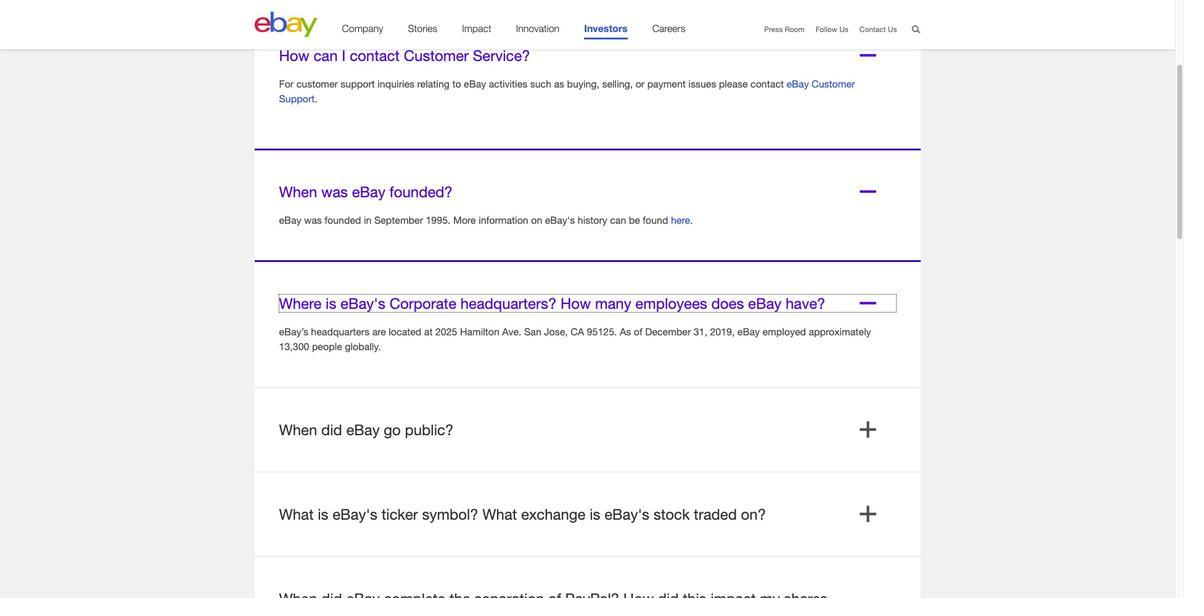 Task type: describe. For each thing, give the bounding box(es) containing it.
was for ebay
[[304, 214, 322, 226]]

be
[[629, 214, 640, 226]]

at
[[424, 326, 433, 338]]

headquarters
[[311, 326, 370, 338]]

stock
[[654, 506, 690, 524]]

careers link
[[653, 23, 686, 39]]

when for when did ebay go public?
[[279, 422, 317, 439]]

history
[[578, 214, 608, 226]]

investors
[[585, 22, 628, 34]]

when was ebay founded?
[[279, 184, 453, 201]]

many
[[596, 295, 632, 313]]

press room
[[765, 25, 805, 34]]

ave.
[[503, 326, 522, 338]]

us for contact us
[[889, 25, 898, 34]]

hamilton
[[460, 326, 500, 338]]

ebay's up are
[[341, 295, 386, 313]]

press room link
[[765, 25, 805, 34]]

where
[[279, 295, 322, 313]]

0 horizontal spatial customer
[[404, 47, 469, 64]]

innovation link
[[516, 23, 560, 39]]

here link
[[671, 214, 691, 226]]

ebay's right on
[[545, 214, 575, 226]]

ebay's headquarters are located at 2025 hamilton ave. san jose, ca 95125. as of december 31, 2019, ebay employed approximately 13,300 people globally.
[[279, 326, 872, 353]]

contact us link
[[860, 25, 898, 34]]

company
[[342, 23, 384, 34]]

go
[[384, 422, 401, 439]]

0 vertical spatial how
[[279, 47, 310, 64]]

stories link
[[408, 23, 438, 39]]

1 what from the left
[[279, 506, 314, 524]]

ebay up in
[[352, 184, 386, 201]]

ebay left founded
[[279, 214, 302, 226]]

room
[[785, 25, 805, 34]]

2025
[[436, 326, 458, 338]]

31,
[[694, 326, 708, 338]]

2 what from the left
[[483, 506, 517, 524]]

ebay's
[[279, 326, 309, 338]]

ticker
[[382, 506, 418, 524]]

quick links list
[[754, 25, 898, 35]]

stories
[[408, 23, 438, 34]]

inquiries
[[378, 78, 415, 90]]

where is ebay's corporate headquarters? how many employees does ebay have?
[[279, 295, 826, 313]]

payment
[[648, 78, 686, 90]]

is for what
[[318, 506, 329, 524]]

follow us
[[816, 25, 849, 34]]

1995.
[[426, 214, 451, 226]]

us for follow us
[[840, 25, 849, 34]]

what is ebay's ticker symbol? what exchange is ebay's stock traded on?
[[279, 506, 767, 524]]

ebay inside ebay customer support
[[787, 78, 809, 90]]

employed
[[763, 326, 807, 338]]

investors link
[[585, 22, 628, 39]]

2019,
[[711, 326, 735, 338]]

ebay left go
[[346, 422, 380, 439]]

did
[[322, 422, 342, 439]]

have?
[[786, 295, 826, 313]]

for
[[279, 78, 294, 90]]

ca
[[571, 326, 585, 338]]

of
[[634, 326, 643, 338]]

ebay was founded in september 1995. more information on ebay's history can be found here .
[[279, 214, 693, 226]]

people
[[312, 341, 342, 353]]

contact us
[[860, 25, 898, 34]]

december
[[646, 326, 691, 338]]

found
[[643, 214, 669, 226]]

contact
[[860, 25, 887, 34]]

ebay customer support
[[279, 78, 856, 105]]

as
[[620, 326, 632, 338]]

relating
[[418, 78, 450, 90]]

buying,
[[567, 78, 600, 90]]

or
[[636, 78, 645, 90]]

public?
[[405, 422, 454, 439]]

13,300
[[279, 341, 309, 353]]

to
[[453, 78, 461, 90]]

careers
[[653, 23, 686, 34]]

more
[[454, 214, 476, 226]]

when did ebay go public?
[[279, 422, 454, 439]]

such
[[531, 78, 552, 90]]

as
[[554, 78, 565, 90]]

on?
[[742, 506, 767, 524]]



Task type: vqa. For each thing, say whether or not it's contained in the screenshot.
the top July
no



Task type: locate. For each thing, give the bounding box(es) containing it.
was left founded
[[304, 214, 322, 226]]

support
[[341, 78, 375, 90]]

ebay customer support link
[[279, 78, 856, 105]]

globally.
[[345, 341, 381, 353]]

press
[[765, 25, 783, 34]]

1 vertical spatial was
[[304, 214, 322, 226]]

customer inside ebay customer support
[[812, 78, 856, 90]]

ebay inside ebay's headquarters are located at 2025 hamilton ave. san jose, ca 95125. as of december 31, 2019, ebay employed approximately 13,300 people globally.
[[738, 326, 760, 338]]

0 horizontal spatial us
[[840, 25, 849, 34]]

traded
[[694, 506, 737, 524]]

impact
[[462, 23, 492, 34]]

i
[[342, 47, 346, 64]]

when for when was ebay founded?
[[279, 184, 317, 201]]

how up for
[[279, 47, 310, 64]]

2 when from the top
[[279, 422, 317, 439]]

1 vertical spatial can
[[610, 214, 627, 226]]

approximately
[[809, 326, 872, 338]]

activities
[[489, 78, 528, 90]]

contact down company link
[[350, 47, 400, 64]]

1 horizontal spatial contact
[[751, 78, 784, 90]]

headquarters?
[[461, 295, 557, 313]]

ebay
[[464, 78, 486, 90], [787, 78, 809, 90], [352, 184, 386, 201], [279, 214, 302, 226], [749, 295, 782, 313], [738, 326, 760, 338], [346, 422, 380, 439]]

0 vertical spatial .
[[315, 93, 318, 105]]

symbol?
[[422, 506, 479, 524]]

innovation
[[516, 23, 560, 34]]

0 vertical spatial customer
[[404, 47, 469, 64]]

1 vertical spatial how
[[561, 295, 591, 313]]

1 when from the top
[[279, 184, 317, 201]]

1 vertical spatial when
[[279, 422, 317, 439]]

ebay's
[[545, 214, 575, 226], [341, 295, 386, 313], [333, 506, 378, 524], [605, 506, 650, 524]]

here
[[671, 214, 691, 226]]

jose,
[[544, 326, 568, 338]]

ebay down room
[[787, 78, 809, 90]]

can
[[314, 47, 338, 64], [610, 214, 627, 226]]

was for when
[[322, 184, 348, 201]]

was
[[322, 184, 348, 201], [304, 214, 322, 226]]

ebay's left stock
[[605, 506, 650, 524]]

located
[[389, 326, 422, 338]]

information
[[479, 214, 529, 226]]

ebay's left ticker
[[333, 506, 378, 524]]

is
[[326, 295, 337, 313], [318, 506, 329, 524], [590, 506, 601, 524]]

customer down the follow us link
[[812, 78, 856, 90]]

home image
[[255, 12, 318, 37]]

can left be
[[610, 214, 627, 226]]

1 us from the left
[[840, 25, 849, 34]]

when
[[279, 184, 317, 201], [279, 422, 317, 439]]

follow
[[816, 25, 838, 34]]

us right contact
[[889, 25, 898, 34]]

tab list
[[255, 13, 921, 599]]

in
[[364, 214, 372, 226]]

1 vertical spatial customer
[[812, 78, 856, 90]]

company link
[[342, 23, 384, 39]]

can left i
[[314, 47, 338, 64]]

founded?
[[390, 184, 453, 201]]

san
[[525, 326, 542, 338]]

is for where
[[326, 295, 337, 313]]

issues
[[689, 78, 717, 90]]

0 horizontal spatial contact
[[350, 47, 400, 64]]

impact link
[[462, 23, 492, 39]]

how up ca
[[561, 295, 591, 313]]

how
[[279, 47, 310, 64], [561, 295, 591, 313]]

customer
[[297, 78, 338, 90]]

on
[[531, 214, 543, 226]]

founded
[[325, 214, 361, 226]]

1 vertical spatial contact
[[751, 78, 784, 90]]

customer down the stories link
[[404, 47, 469, 64]]

0 vertical spatial was
[[322, 184, 348, 201]]

0 vertical spatial contact
[[350, 47, 400, 64]]

1 horizontal spatial can
[[610, 214, 627, 226]]

exchange
[[522, 506, 586, 524]]

ebay right 2019,
[[738, 326, 760, 338]]

ebay up employed at the bottom right
[[749, 295, 782, 313]]

us right follow
[[840, 25, 849, 34]]

service?
[[473, 47, 531, 64]]

0 horizontal spatial can
[[314, 47, 338, 64]]

1 vertical spatial .
[[691, 214, 693, 226]]

.
[[315, 93, 318, 105], [691, 214, 693, 226]]

95125.
[[587, 326, 617, 338]]

0 vertical spatial when
[[279, 184, 317, 201]]

ebay right to
[[464, 78, 486, 90]]

does
[[712, 295, 745, 313]]

tab list containing how can i contact customer service?
[[255, 13, 921, 599]]

1 horizontal spatial what
[[483, 506, 517, 524]]

for customer support inquiries relating to ebay activities such as buying, selling, or payment issues please contact
[[279, 78, 787, 90]]

customer
[[404, 47, 469, 64], [812, 78, 856, 90]]

1 horizontal spatial how
[[561, 295, 591, 313]]

follow us link
[[816, 25, 849, 34]]

selling,
[[603, 78, 633, 90]]

us
[[840, 25, 849, 34], [889, 25, 898, 34]]

0 vertical spatial can
[[314, 47, 338, 64]]

contact right please
[[751, 78, 784, 90]]

employees
[[636, 295, 708, 313]]

corporate
[[390, 295, 457, 313]]

0 horizontal spatial how
[[279, 47, 310, 64]]

1 horizontal spatial customer
[[812, 78, 856, 90]]

was up founded
[[322, 184, 348, 201]]

0 horizontal spatial .
[[315, 93, 318, 105]]

please
[[719, 78, 748, 90]]

1 horizontal spatial .
[[691, 214, 693, 226]]

september
[[375, 214, 423, 226]]

. right the found
[[691, 214, 693, 226]]

are
[[373, 326, 386, 338]]

. down customer
[[315, 93, 318, 105]]

0 horizontal spatial what
[[279, 506, 314, 524]]

1 horizontal spatial us
[[889, 25, 898, 34]]

what
[[279, 506, 314, 524], [483, 506, 517, 524]]

2 us from the left
[[889, 25, 898, 34]]

how can i contact customer service?
[[279, 47, 531, 64]]

support
[[279, 93, 315, 105]]



